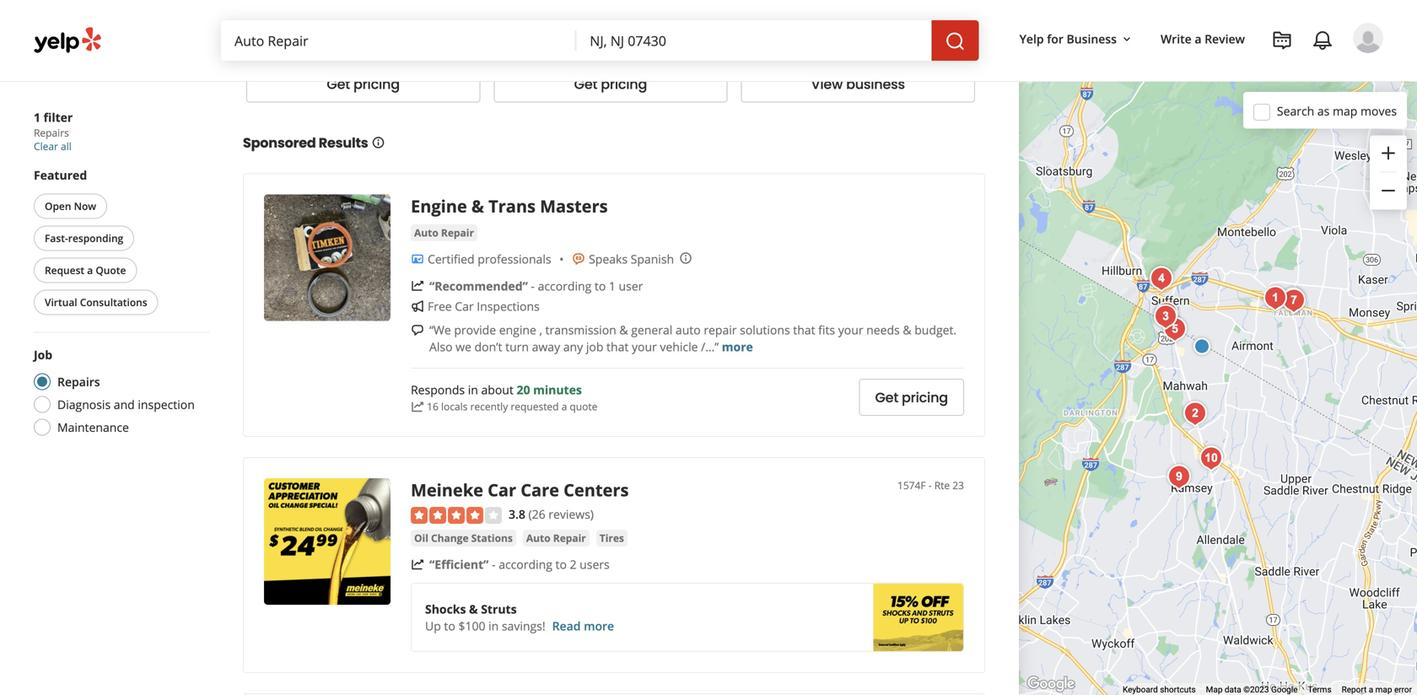Task type: describe. For each thing, give the bounding box(es) containing it.
2 vertical spatial about
[[481, 382, 514, 398]]

search
[[1277, 103, 1314, 119]]

- for 1574f
[[928, 478, 932, 492]]

according for "efficient"
[[499, 556, 552, 573]]

map region
[[881, 0, 1417, 695]]

community auto & tire image
[[1194, 442, 1228, 475]]

0 vertical spatial that
[[793, 322, 815, 338]]

auto repair button for engine & trans masters link
[[411, 224, 477, 241]]

map for moves
[[1333, 103, 1358, 119]]

16 trending v2 image
[[411, 400, 424, 414]]

oil
[[414, 531, 428, 545]]

to for 2
[[555, 556, 567, 573]]

zoom in image
[[1378, 143, 1399, 163]]

spanish
[[631, 251, 674, 267]]

engine & trans masters link
[[411, 194, 608, 217]]

car for meineke
[[488, 478, 516, 501]]

1 horizontal spatial get
[[574, 74, 597, 93]]

keyboard
[[1123, 685, 1158, 695]]

speaks spanish
[[589, 251, 674, 267]]

certified
[[428, 251, 475, 267]]

centers
[[564, 478, 629, 501]]

fits
[[818, 322, 835, 338]]

tires link
[[596, 530, 627, 547]]

1 horizontal spatial get pricing button
[[494, 65, 728, 102]]

filter
[[44, 109, 73, 125]]

fast-responding
[[45, 231, 123, 245]]

to inside shocks & struts up to $100 in savings! read more
[[444, 618, 455, 634]]

diagnosis and inspection
[[57, 396, 195, 412]]

zoom out image
[[1378, 180, 1399, 201]]

0 horizontal spatial that
[[607, 339, 629, 355]]

get pricing for the left get pricing button
[[327, 74, 400, 93]]

report
[[1342, 685, 1367, 695]]

requested
[[511, 400, 559, 413]]

things to do, nail salons, plumbers text field
[[221, 20, 576, 61]]

locals
[[441, 400, 468, 413]]

consultations
[[80, 295, 147, 309]]

needs
[[866, 322, 900, 338]]

oil change stations
[[414, 531, 513, 545]]

wilson's auto & truck image
[[1149, 300, 1183, 334]]

certified professionals
[[428, 251, 551, 267]]

tires button
[[596, 530, 627, 547]]

auto inside engine & trans masters auto repair
[[414, 225, 438, 239]]

2 vertical spatial responds
[[411, 382, 465, 398]]

quote
[[96, 263, 126, 277]]

speaks
[[589, 251, 628, 267]]

none field things to do, nail salons, plumbers
[[221, 20, 576, 61]]

tallman tire & auto repair image
[[1259, 281, 1292, 315]]

augie's tallman auto center image
[[1276, 283, 1310, 317]]

3.8 star rating image
[[411, 507, 502, 524]]

address, neighborhood, city, state or zip text field
[[576, 20, 932, 61]]

& inside engine & trans masters auto repair
[[471, 194, 484, 217]]

tallman auto center image
[[1277, 284, 1311, 318]]

user
[[619, 278, 643, 294]]

©2023
[[1244, 685, 1269, 695]]

quote
[[570, 400, 598, 413]]

16 bullhorn v2 image
[[411, 300, 424, 313]]

reviews) for 3.8 (26 reviews)
[[549, 506, 594, 522]]

1574f - rte 23
[[897, 478, 964, 492]]

auto repair button for oil change stations link on the bottom left
[[523, 530, 589, 547]]

- for "efficient"
[[492, 556, 496, 573]]

clear all link
[[34, 139, 72, 153]]

write a review link
[[1154, 24, 1252, 54]]

0 vertical spatial more
[[722, 339, 753, 355]]

16 speech v2 image
[[411, 324, 424, 337]]

view
[[811, 74, 843, 93]]

oil change stations link
[[411, 530, 516, 547]]

pricing for the middle get pricing button
[[601, 74, 647, 93]]

any
[[563, 339, 583, 355]]

open now
[[45, 199, 96, 213]]

search as map moves
[[1277, 103, 1397, 119]]

1 vertical spatial your
[[632, 339, 657, 355]]

results
[[319, 133, 368, 152]]

care
[[521, 478, 559, 501]]

vehicle
[[660, 339, 698, 355]]

report a map error
[[1342, 685, 1412, 695]]

2 horizontal spatial about
[[564, 35, 596, 51]]

16 certified professionals v2 image
[[411, 252, 424, 266]]

inspections
[[477, 298, 540, 314]]

job
[[586, 339, 603, 355]]

1 horizontal spatial minutes
[[533, 382, 582, 398]]

(21
[[611, 10, 628, 26]]

provide
[[454, 322, 496, 338]]

yelp
[[1019, 31, 1044, 47]]

featured
[[34, 167, 87, 183]]

engine
[[411, 194, 467, 217]]

auto repair link for engine & trans masters link
[[411, 224, 477, 241]]

projects image
[[1272, 30, 1292, 51]]

map for error
[[1376, 685, 1392, 695]]

job
[[34, 347, 52, 363]]

general
[[631, 322, 673, 338]]

masters
[[540, 194, 608, 217]]

bergen tire service image
[[1158, 313, 1192, 346]]

0 vertical spatial your
[[838, 322, 863, 338]]

don't
[[475, 339, 502, 355]]

3.8
[[509, 506, 525, 522]]

maintenance
[[57, 419, 129, 435]]

meineke car care centers link
[[411, 478, 629, 501]]

shortcuts
[[1160, 685, 1196, 695]]

business
[[846, 74, 905, 93]]

free car inspections
[[428, 298, 540, 314]]

4.2 star rating image
[[741, 11, 832, 28]]

oil change stations button
[[411, 530, 516, 547]]

transmission
[[545, 322, 616, 338]]

up
[[425, 618, 441, 634]]

also
[[429, 339, 453, 355]]

"efficient"
[[429, 556, 489, 573]]

virtual
[[45, 295, 77, 309]]

$100
[[458, 618, 485, 634]]

repairs inside option group
[[57, 374, 100, 390]]

keyboard shortcuts
[[1123, 685, 1196, 695]]

to for 1
[[595, 278, 606, 294]]

16 speaks spanish v2 image
[[572, 252, 585, 266]]

reviews) for 4.9 (21 reviews)
[[631, 10, 677, 26]]

auto repair link for oil change stations link on the bottom left
[[523, 530, 589, 547]]

1 horizontal spatial auto
[[526, 531, 551, 545]]



Task type: locate. For each thing, give the bounding box(es) containing it.
(26
[[528, 506, 545, 522]]

16 trending v2 image
[[411, 279, 424, 293], [411, 558, 424, 572]]

repair up 2
[[553, 531, 586, 545]]

None field
[[221, 20, 576, 61], [576, 20, 932, 61]]

get pricing for the right get pricing button
[[875, 388, 948, 407]]

1 vertical spatial more
[[584, 618, 614, 634]]

0 horizontal spatial auto
[[414, 225, 438, 239]]

16
[[427, 400, 439, 413]]

0 vertical spatial -
[[531, 278, 535, 294]]

search image
[[945, 31, 966, 51]]

0 horizontal spatial car
[[455, 298, 474, 314]]

get pricing button
[[246, 65, 480, 102], [494, 65, 728, 102], [859, 379, 964, 416]]

repairs up the diagnosis on the bottom left of page
[[57, 374, 100, 390]]

get pricing
[[327, 74, 400, 93], [574, 74, 647, 93], [875, 388, 948, 407]]

to down speaks
[[595, 278, 606, 294]]

1 vertical spatial according
[[499, 556, 552, 573]]

1 vertical spatial 16 trending v2 image
[[411, 558, 424, 572]]

0 vertical spatial auto repair button
[[411, 224, 477, 241]]

0 vertical spatial responds
[[246, 10, 300, 26]]

recently
[[470, 400, 508, 413]]

complete autoworks image
[[1145, 262, 1178, 296]]

0 vertical spatial about
[[317, 10, 349, 26]]

& right needs on the top of page
[[903, 322, 912, 338]]

1 vertical spatial that
[[607, 339, 629, 355]]

0 horizontal spatial pricing
[[353, 74, 400, 93]]

0 vertical spatial 1
[[34, 109, 40, 125]]

0 horizontal spatial 1
[[34, 109, 40, 125]]

1 horizontal spatial repair
[[553, 531, 586, 545]]

that
[[793, 322, 815, 338], [607, 339, 629, 355]]

distinctive car care image
[[1162, 460, 1196, 494]]

1 horizontal spatial about
[[481, 382, 514, 398]]

0 horizontal spatial get pricing
[[327, 74, 400, 93]]

0 horizontal spatial auto repair link
[[411, 224, 477, 241]]

auto
[[414, 225, 438, 239], [526, 531, 551, 545]]

1 vertical spatial -
[[928, 478, 932, 492]]

1 vertical spatial auto repair link
[[523, 530, 589, 547]]

2 horizontal spatial pricing
[[902, 388, 948, 407]]

all
[[61, 139, 72, 153]]

1 vertical spatial auto repair button
[[523, 530, 589, 547]]

repair up certified
[[441, 225, 474, 239]]

hours
[[609, 35, 643, 51]]

0 horizontal spatial about
[[317, 10, 349, 26]]

reviews) for 4.2 (41 reviews)
[[879, 10, 924, 26]]

1 vertical spatial 20
[[517, 382, 530, 398]]

4.2
[[839, 10, 856, 26]]

to left 2
[[555, 556, 567, 573]]

16 locals recently requested a quote
[[427, 400, 598, 413]]

0 horizontal spatial reviews)
[[549, 506, 594, 522]]

2 horizontal spatial -
[[928, 478, 932, 492]]

- down stations
[[492, 556, 496, 573]]

& left general
[[619, 322, 628, 338]]

meineke
[[411, 478, 483, 501]]

get pricing down 3
[[574, 74, 647, 93]]

now
[[74, 199, 96, 213]]

0 horizontal spatial 20
[[352, 10, 366, 26]]

info icon image
[[679, 251, 693, 265], [679, 251, 693, 265]]

0 vertical spatial 20
[[352, 10, 366, 26]]

1 horizontal spatial that
[[793, 322, 815, 338]]

option group
[[29, 346, 209, 441]]

0 vertical spatial to
[[595, 278, 606, 294]]

keyboard shortcuts button
[[1123, 684, 1196, 695]]

"we
[[429, 322, 451, 338]]

0 horizontal spatial minutes
[[369, 10, 417, 26]]

for
[[1047, 31, 1064, 47]]

- up inspections
[[531, 278, 535, 294]]

0 horizontal spatial auto repair button
[[411, 224, 477, 241]]

pricing down budget.
[[902, 388, 948, 407]]

0 vertical spatial repairs
[[34, 126, 69, 140]]

savings!
[[502, 618, 545, 634]]

1 horizontal spatial 20
[[517, 382, 530, 398]]

16 trending v2 image for "efficient"
[[411, 558, 424, 572]]

featured group
[[30, 167, 209, 318]]

map right as
[[1333, 103, 1358, 119]]

struts
[[481, 601, 517, 617]]

repairs
[[34, 126, 69, 140], [57, 374, 100, 390]]

a for write
[[1195, 31, 1202, 47]]

a inside button
[[87, 263, 93, 277]]

2 horizontal spatial get pricing button
[[859, 379, 964, 416]]

business
[[1067, 31, 1117, 47]]

1 horizontal spatial auto repair link
[[523, 530, 589, 547]]

- left rte
[[928, 478, 932, 492]]

pricing for the left get pricing button
[[353, 74, 400, 93]]

16 info v2 image
[[372, 136, 385, 149]]

and
[[114, 396, 135, 412]]

get down responds in about 3 hours
[[574, 74, 597, 93]]

0 horizontal spatial more
[[584, 618, 614, 634]]

car up 3.8 on the left bottom of the page
[[488, 478, 516, 501]]

auto repair link down 3.8 (26 reviews)
[[523, 530, 589, 547]]

get pricing button down budget.
[[859, 379, 964, 416]]

1 vertical spatial about
[[564, 35, 596, 51]]

map left error
[[1376, 685, 1392, 695]]

gary o. image
[[1353, 23, 1383, 53]]

shocks & struts up to $100 in savings! read more
[[425, 601, 614, 634]]

terms link
[[1308, 685, 1332, 695]]

16 chevron down v2 image
[[1120, 33, 1134, 46]]

0 vertical spatial car
[[455, 298, 474, 314]]

get pricing down things to do, nail salons, plumbers text box
[[327, 74, 400, 93]]

clear
[[34, 139, 58, 153]]

error
[[1394, 685, 1412, 695]]

auto repair link
[[411, 224, 477, 241], [523, 530, 589, 547]]

3.8 (26 reviews)
[[509, 506, 594, 522]]

car for free
[[455, 298, 474, 314]]

2 16 trending v2 image from the top
[[411, 558, 424, 572]]

pricing down things to do, nail salons, plumbers text box
[[353, 74, 400, 93]]

&
[[471, 194, 484, 217], [619, 322, 628, 338], [903, 322, 912, 338], [469, 601, 478, 617]]

1 left the user
[[609, 278, 616, 294]]

notifications image
[[1313, 30, 1333, 51]]

fast-responding button
[[34, 226, 134, 251]]

2 horizontal spatial responds
[[494, 35, 548, 51]]

to right up
[[444, 618, 455, 634]]

pricing for the right get pricing button
[[902, 388, 948, 407]]

& inside shocks & struts up to $100 in savings! read more
[[469, 601, 478, 617]]

reviews) right the (41 on the top of the page
[[879, 10, 924, 26]]

fast-
[[45, 231, 68, 245]]

20
[[352, 10, 366, 26], [517, 382, 530, 398]]

0 vertical spatial auto repair link
[[411, 224, 477, 241]]

auto repair link up certified
[[411, 224, 477, 241]]

more link
[[722, 339, 753, 355]]

car
[[455, 298, 474, 314], [488, 478, 516, 501]]

view business
[[811, 74, 905, 93]]

2 vertical spatial to
[[444, 618, 455, 634]]

your down general
[[632, 339, 657, 355]]

option group containing job
[[29, 346, 209, 441]]

2 none field from the left
[[576, 20, 932, 61]]

& left trans
[[471, 194, 484, 217]]

4.9 star rating image
[[494, 11, 585, 28]]

a
[[1195, 31, 1202, 47], [87, 263, 93, 277], [561, 400, 567, 413], [1369, 685, 1373, 695]]

write a review
[[1161, 31, 1245, 47]]

"recommended"
[[429, 278, 528, 294]]

we
[[456, 339, 471, 355]]

get up results
[[327, 74, 350, 93]]

your
[[838, 322, 863, 338], [632, 339, 657, 355]]

"we provide engine , transmission & general auto repair solutions that fits your needs & budget. also we don't turn away any job that your vehicle /…"
[[429, 322, 957, 355]]

0 horizontal spatial get
[[327, 74, 350, 93]]

solutions
[[740, 322, 790, 338]]

more right the read
[[584, 618, 614, 634]]

according for "recommended"
[[538, 278, 592, 294]]

0 horizontal spatial your
[[632, 339, 657, 355]]

1 inside 1 filter repairs clear all
[[34, 109, 40, 125]]

open now button
[[34, 194, 107, 219]]

& up $100
[[469, 601, 478, 617]]

2 horizontal spatial reviews)
[[879, 10, 924, 26]]

3
[[600, 35, 606, 51]]

2 horizontal spatial get pricing
[[875, 388, 948, 407]]

in inside shocks & struts up to $100 in savings! read more
[[488, 618, 499, 634]]

1 vertical spatial responds
[[494, 35, 548, 51]]

1 horizontal spatial to
[[555, 556, 567, 573]]

terms
[[1308, 685, 1332, 695]]

"recommended" - according to 1 user
[[429, 278, 643, 294]]

virtual consultations button
[[34, 290, 158, 315]]

0 vertical spatial responds in about 20 minutes
[[246, 10, 417, 26]]

4.2 (41 reviews)
[[839, 10, 924, 26]]

16 trending v2 image down 'oil'
[[411, 558, 424, 572]]

your right the fits
[[838, 322, 863, 338]]

repair inside engine & trans masters auto repair
[[441, 225, 474, 239]]

2 vertical spatial -
[[492, 556, 496, 573]]

0 vertical spatial map
[[1333, 103, 1358, 119]]

1 horizontal spatial more
[[722, 339, 753, 355]]

0 horizontal spatial -
[[492, 556, 496, 573]]

2 horizontal spatial to
[[595, 278, 606, 294]]

0 horizontal spatial repair
[[441, 225, 474, 239]]

get down needs on the top of page
[[875, 388, 898, 407]]

1 horizontal spatial car
[[488, 478, 516, 501]]

0 horizontal spatial get pricing button
[[246, 65, 480, 102]]

sponsored
[[243, 133, 316, 152]]

get pricing for the middle get pricing button
[[574, 74, 647, 93]]

1 vertical spatial repairs
[[57, 374, 100, 390]]

0 vertical spatial minutes
[[369, 10, 417, 26]]

users
[[580, 556, 610, 573]]

1 horizontal spatial auto repair button
[[523, 530, 589, 547]]

get pricing button down things to do, nail salons, plumbers text box
[[246, 65, 480, 102]]

about
[[317, 10, 349, 26], [564, 35, 596, 51], [481, 382, 514, 398]]

more inside shocks & struts up to $100 in savings! read more
[[584, 618, 614, 634]]

none field address, neighborhood, city, state or zip
[[576, 20, 932, 61]]

car right free
[[455, 298, 474, 314]]

1 horizontal spatial 1
[[609, 278, 616, 294]]

moves
[[1361, 103, 1397, 119]]

that right 'job'
[[607, 339, 629, 355]]

1 vertical spatial responds in about 20 minutes
[[411, 382, 582, 398]]

auto up 16 certified professionals v2 icon
[[414, 225, 438, 239]]

repairs down filter
[[34, 126, 69, 140]]

a for request
[[87, 263, 93, 277]]

1 16 trending v2 image from the top
[[411, 279, 424, 293]]

auto down (26
[[526, 531, 551, 545]]

that left the fits
[[793, 322, 815, 338]]

pricing down hours
[[601, 74, 647, 93]]

1 horizontal spatial responds
[[411, 382, 465, 398]]

2 horizontal spatial get
[[875, 388, 898, 407]]

map
[[1333, 103, 1358, 119], [1376, 685, 1392, 695]]

auto repair button
[[411, 224, 477, 241], [523, 530, 589, 547]]

0 horizontal spatial map
[[1333, 103, 1358, 119]]

1 vertical spatial map
[[1376, 685, 1392, 695]]

total performance image
[[1150, 297, 1183, 331]]

1 vertical spatial 1
[[609, 278, 616, 294]]

google image
[[1023, 673, 1079, 695]]

yelp for business button
[[1013, 24, 1140, 54]]

1 left filter
[[34, 109, 40, 125]]

None search field
[[221, 20, 979, 61]]

reviews) up auto repair
[[549, 506, 594, 522]]

auto repair
[[526, 531, 586, 545]]

1 horizontal spatial -
[[531, 278, 535, 294]]

1 horizontal spatial map
[[1376, 685, 1392, 695]]

user actions element
[[1006, 21, 1407, 125]]

get pricing down budget.
[[875, 388, 948, 407]]

16 trending v2 image up the 16 bullhorn v2 image
[[411, 279, 424, 293]]

to
[[595, 278, 606, 294], [555, 556, 567, 573], [444, 618, 455, 634]]

0 horizontal spatial to
[[444, 618, 455, 634]]

trans
[[488, 194, 536, 217]]

1 vertical spatial repair
[[553, 531, 586, 545]]

16 trending v2 image for "recommended"
[[411, 279, 424, 293]]

1 vertical spatial to
[[555, 556, 567, 573]]

0 vertical spatial repair
[[441, 225, 474, 239]]

auto
[[676, 322, 701, 338]]

shocks
[[425, 601, 466, 617]]

0 vertical spatial auto
[[414, 225, 438, 239]]

report a map error link
[[1342, 685, 1412, 695]]

0 horizontal spatial responds
[[246, 10, 300, 26]]

mahwah automotive center image
[[1178, 397, 1212, 431]]

request
[[45, 263, 84, 277]]

diagnosis
[[57, 396, 111, 412]]

auto repair button up certified
[[411, 224, 477, 241]]

auto repair button down 3.8 (26 reviews)
[[523, 530, 589, 547]]

repair inside 'button'
[[553, 531, 586, 545]]

0 vertical spatial 16 trending v2 image
[[411, 279, 424, 293]]

1 horizontal spatial pricing
[[601, 74, 647, 93]]

1 horizontal spatial your
[[838, 322, 863, 338]]

request a quote
[[45, 263, 126, 277]]

1 none field from the left
[[221, 20, 576, 61]]

1 vertical spatial car
[[488, 478, 516, 501]]

(41
[[859, 10, 876, 26]]

1 vertical spatial minutes
[[533, 382, 582, 398]]

repairs inside 1 filter repairs clear all
[[34, 126, 69, 140]]

1 horizontal spatial get pricing
[[574, 74, 647, 93]]

stations
[[471, 531, 513, 545]]

google
[[1271, 685, 1298, 695]]

more
[[722, 339, 753, 355], [584, 618, 614, 634]]

1574f
[[897, 478, 926, 492]]

a for report
[[1369, 685, 1373, 695]]

according down auto repair
[[499, 556, 552, 573]]

open
[[45, 199, 71, 213]]

reviews) right (21
[[631, 10, 677, 26]]

1 horizontal spatial reviews)
[[631, 10, 677, 26]]

0 vertical spatial according
[[538, 278, 592, 294]]

according down 16 speaks spanish v2 image
[[538, 278, 592, 294]]

group
[[1370, 135, 1407, 210]]

more down repair
[[722, 339, 753, 355]]

request a quote button
[[34, 258, 137, 283]]

get pricing button down 3
[[494, 65, 728, 102]]

responds in about 3 hours
[[494, 35, 643, 51]]

map data ©2023 google
[[1206, 685, 1298, 695]]

as
[[1317, 103, 1330, 119]]

engine
[[499, 322, 536, 338]]

virtual consultations
[[45, 295, 147, 309]]

1 vertical spatial auto
[[526, 531, 551, 545]]

- for "recommended"
[[531, 278, 535, 294]]



Task type: vqa. For each thing, say whether or not it's contained in the screenshot.
THE AUTO in the AUTO SERVICES link
no



